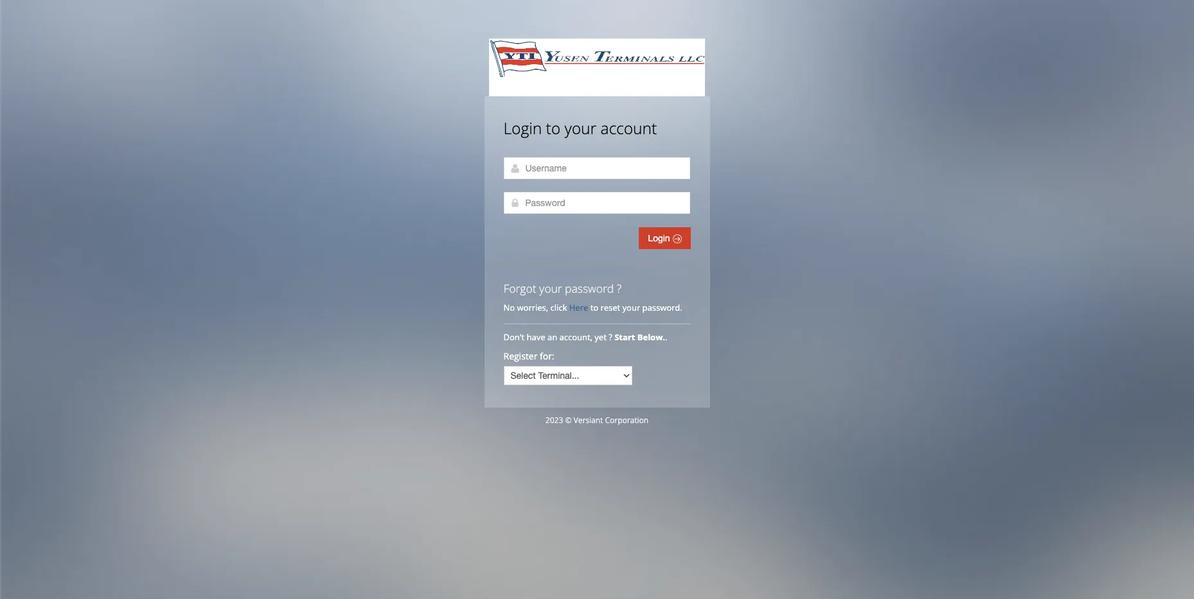 Task type: describe. For each thing, give the bounding box(es) containing it.
login button
[[639, 228, 691, 249]]

account
[[601, 118, 657, 139]]

forgot
[[504, 281, 537, 296]]

1 vertical spatial ?
[[609, 332, 613, 343]]

1 horizontal spatial your
[[565, 118, 597, 139]]

here link
[[570, 302, 588, 314]]

2 vertical spatial your
[[623, 302, 641, 314]]

login for login to your account
[[504, 118, 542, 139]]

0 vertical spatial to
[[546, 118, 561, 139]]

click
[[551, 302, 567, 314]]

to inside forgot your password ? no worries, click here to reset your password.
[[591, 302, 599, 314]]

0 horizontal spatial your
[[540, 281, 562, 296]]

account,
[[560, 332, 593, 343]]

reset
[[601, 302, 621, 314]]

Password password field
[[504, 192, 690, 214]]

versiant
[[574, 415, 603, 426]]

no
[[504, 302, 515, 314]]

don't
[[504, 332, 525, 343]]

for:
[[540, 350, 555, 363]]



Task type: locate. For each thing, give the bounding box(es) containing it.
start
[[615, 332, 635, 343]]

lock image
[[510, 198, 520, 208]]

password
[[565, 281, 614, 296]]

0 horizontal spatial login
[[504, 118, 542, 139]]

0 vertical spatial login
[[504, 118, 542, 139]]

your
[[565, 118, 597, 139], [540, 281, 562, 296], [623, 302, 641, 314]]

1 horizontal spatial to
[[591, 302, 599, 314]]

to up username text field
[[546, 118, 561, 139]]

2023 © versiant corporation
[[546, 415, 649, 426]]

©
[[565, 415, 572, 426]]

login for login
[[648, 233, 673, 244]]

?
[[617, 281, 622, 296], [609, 332, 613, 343]]

login
[[504, 118, 542, 139], [648, 233, 673, 244]]

? up reset
[[617, 281, 622, 296]]

1 vertical spatial to
[[591, 302, 599, 314]]

1 horizontal spatial login
[[648, 233, 673, 244]]

0 horizontal spatial ?
[[609, 332, 613, 343]]

have
[[527, 332, 546, 343]]

2023
[[546, 415, 563, 426]]

don't have an account, yet ? start below. .
[[504, 332, 670, 343]]

here
[[570, 302, 588, 314]]

worries,
[[517, 302, 549, 314]]

2 horizontal spatial your
[[623, 302, 641, 314]]

your up click
[[540, 281, 562, 296]]

? inside forgot your password ? no worries, click here to reset your password.
[[617, 281, 622, 296]]

yet
[[595, 332, 607, 343]]

user image
[[510, 163, 520, 174]]

0 vertical spatial ?
[[617, 281, 622, 296]]

your up username text field
[[565, 118, 597, 139]]

register for:
[[504, 350, 555, 363]]

forgot your password ? no worries, click here to reset your password.
[[504, 281, 683, 314]]

1 horizontal spatial ?
[[617, 281, 622, 296]]

1 vertical spatial your
[[540, 281, 562, 296]]

to right here link
[[591, 302, 599, 314]]

0 horizontal spatial to
[[546, 118, 561, 139]]

? right yet
[[609, 332, 613, 343]]

login inside button
[[648, 233, 673, 244]]

register
[[504, 350, 538, 363]]

corporation
[[605, 415, 649, 426]]

an
[[548, 332, 558, 343]]

0 vertical spatial your
[[565, 118, 597, 139]]

to
[[546, 118, 561, 139], [591, 302, 599, 314]]

swapright image
[[673, 235, 682, 244]]

Username text field
[[504, 158, 690, 179]]

password.
[[643, 302, 683, 314]]

login to your account
[[504, 118, 657, 139]]

.
[[665, 332, 668, 343]]

below.
[[638, 332, 665, 343]]

your right reset
[[623, 302, 641, 314]]

1 vertical spatial login
[[648, 233, 673, 244]]



